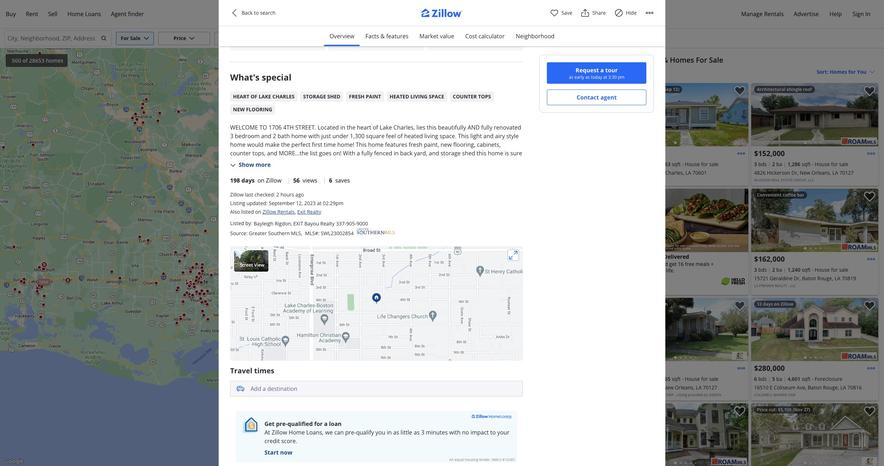 Task type: vqa. For each thing, say whether or not it's contained in the screenshot.
roof
yes



Task type: locate. For each thing, give the bounding box(es) containing it.
0 vertical spatial 70127
[[840, 169, 854, 176]]

zillow last checked:  2 hours ago listing updated: september 12, 2023 at 02:29pm also listed on zillow rentals , exit realty
[[230, 191, 343, 215]]

in up under
[[340, 124, 345, 131]]

chevron right image
[[866, 216, 875, 225], [736, 325, 745, 334], [736, 431, 745, 439], [866, 431, 875, 439]]

property images, use arrow keys to navigate, image 1 of 29 group
[[751, 403, 878, 466]]

dr, inside 15721 geraldine dr, baton rouge, la 70819 la premier realty , llc
[[794, 275, 801, 282]]

facts & features button
[[360, 26, 414, 46]]

features right facts
[[386, 32, 408, 40]]

1 horizontal spatial fully
[[481, 124, 492, 131]]

0 vertical spatial listing
[[230, 200, 245, 206]]

2 up september
[[276, 191, 279, 198]]

living up 'paint,'
[[424, 132, 438, 140]]

sqft left lot
[[458, 16, 469, 24]]

1 horizontal spatial to
[[254, 9, 259, 16]]

rouge, inside the 16510 e coliseum ave, baton rouge, la 70816 coldwell banker one
[[823, 384, 839, 391]]

188k link
[[302, 237, 316, 243]]

on up checked:
[[258, 176, 264, 184]]

sqft for 1,265
[[672, 375, 681, 382]]

0 vertical spatial 1706
[[269, 124, 282, 131]]

2 vertical spatial new
[[663, 384, 674, 391]]

0 vertical spatial price
[[627, 86, 638, 92]]

0 horizontal spatial 70127
[[703, 384, 717, 391]]

lake right "st,"
[[653, 169, 664, 176]]

ba up hickerson
[[776, 161, 782, 168]]

1 - house for sale from the top
[[812, 161, 848, 168]]

$152,000
[[754, 149, 785, 158]]

baton down '1,240 sqft'
[[802, 275, 816, 282]]

0 horizontal spatial rentals
[[277, 208, 295, 215]]

chevron left image
[[230, 9, 239, 17], [755, 216, 763, 225]]

at left the 3:30 on the right top of page
[[603, 74, 607, 80]]

views
[[303, 176, 317, 184]]

2 2 ba from the top
[[772, 266, 782, 273]]

0 vertical spatial ba
[[776, 161, 782, 168]]

rentals
[[764, 10, 784, 18], [277, 208, 295, 215]]

0 horizontal spatial 1706
[[269, 124, 282, 131]]

save this home image for 1706 4th st, lake charles, la 70601
[[734, 86, 746, 96]]

shed down flooring,
[[462, 149, 475, 157]]

on for 12 days on zillow
[[774, 301, 780, 307]]

home inside at zillow home loans, we can pre-qualify you in as little as 3 minutes with no impact to your credit score.
[[289, 428, 305, 436]]

perfect
[[291, 141, 310, 149]]

0 vertical spatial 3 bds
[[754, 161, 767, 168]]

162k
[[324, 242, 333, 248]]

in right you
[[387, 428, 392, 436]]

vizion
[[759, 178, 771, 183]]

more
[[408, 158, 422, 166], [256, 161, 271, 169]]

llc down the 4826 hickerson dr, new orleans, la 70127 link
[[808, 178, 814, 183]]

new inside the 8936 curran rd, new orleans, la 70127 choice realty south corp. . listing provided by gsrein
[[663, 384, 674, 391]]

storage
[[441, 149, 461, 157]]

la inside 4826 hickerson dr, new orleans, la 70127 in-vizion real estate group, llc
[[832, 169, 838, 176]]

google image
[[2, 457, 25, 466]]

save this home image
[[734, 86, 746, 96], [864, 86, 875, 96], [734, 406, 746, 417]]

save this home image
[[864, 191, 875, 202], [734, 301, 746, 311], [864, 301, 875, 311], [864, 406, 875, 417]]

1 horizontal spatial listing provided by gsrein image
[[862, 457, 877, 465]]

70127 inside the 8936 curran rd, new orleans, la 70127 choice realty south corp. . listing provided by gsrein
[[703, 384, 717, 391]]

ba for $152,000
[[776, 161, 782, 168]]

& right facts
[[381, 32, 385, 40]]

days inside the listed status list
[[241, 176, 255, 184]]

bds up 16510
[[758, 375, 767, 382]]

2 vertical spatial bds
[[758, 375, 767, 382]]

0 vertical spatial with
[[308, 132, 320, 140]]

1 vertical spatial the
[[281, 141, 290, 149]]

2 3 bds from the top
[[754, 266, 767, 273]]

buy
[[6, 10, 16, 18]]

0 vertical spatial this
[[427, 124, 437, 131]]

charles, down 1,263 in the top right of the page
[[665, 169, 684, 176]]

cut: left the '$5,100'
[[769, 407, 777, 413]]

100%
[[328, 158, 343, 166]]

188k
[[304, 238, 313, 243]]

1 bds from the top
[[758, 161, 767, 168]]

chevron left image down convenient
[[755, 216, 763, 225]]

0 vertical spatial home
[[67, 10, 84, 18]]

today down fenced
[[382, 158, 397, 166]]

with inside at zillow home loans, we can pre-qualify you in as little as 3 minutes with no impact to your credit score.
[[449, 428, 461, 436]]

paint
[[366, 93, 381, 100]]

ba right the 5
[[776, 375, 782, 382]]

1 vertical spatial bds
[[758, 266, 767, 273]]

price down coldwell
[[757, 407, 768, 413]]

hoa image
[[432, 37, 439, 45]]

0 vertical spatial in
[[340, 124, 345, 131]]

keyboard
[[469, 461, 484, 465]]

to down counter
[[230, 158, 236, 166]]

3 bds from the top
[[758, 375, 767, 382]]

& right estate
[[663, 55, 668, 65]]

property images, use arrow keys to navigate, image 1 of 14 group for $152,000
[[751, 83, 878, 148]]

1 vertical spatial charles,
[[665, 169, 684, 176]]

a up financing,
[[357, 149, 360, 157]]

0 horizontal spatial realty
[[638, 392, 650, 397]]

orleans, inside 4826 hickerson dr, new orleans, la 70127 in-vizion real estate group, llc
[[812, 169, 831, 176]]

bds up 15721
[[758, 266, 767, 273]]

0 vertical spatial charles,
[[393, 124, 415, 131]]

1 vertical spatial 3 bds
[[754, 266, 767, 273]]

1 vertical spatial orleans,
[[675, 384, 695, 391]]

this up flooring,
[[458, 132, 469, 140]]

dr, down '1,240 sqft'
[[794, 275, 801, 282]]

hide
[[626, 9, 637, 16]]

160k
[[310, 237, 320, 243]]

for up by
[[701, 375, 708, 382]]

chevron left image down architectural
[[755, 110, 763, 119]]

0 horizontal spatial to
[[230, 158, 236, 166]]

fresh paint list item
[[346, 92, 384, 102]]

0 horizontal spatial today
[[382, 158, 397, 166]]

more inside welcome to 1706 4th street. located in the heart of lake charles, lies this beautifully and fully renovated 3 bedroom and 2 bath home with just under 1,300 square feel of heated living space. this light and airy style home would make the perfect first time home! this home features fresh paint, new flooring, cabinets, counter tops, and more…the list goes on! with a fully fenced in back yard, and storage shed this home is sure to please. this home may qualify for 100% financing, call today for more information! all measurements m/l.
[[408, 158, 422, 166]]

rouge, inside 15721 geraldine dr, baton rouge, la 70819 la premier realty , llc
[[817, 275, 833, 282]]

expand image
[[508, 249, 519, 261]]

1 horizontal spatial days
[[763, 301, 773, 307]]

a inside welcome to 1706 4th street. located in the heart of lake charles, lies this beautifully and fully renovated 3 bedroom and 2 bath home with just under 1,300 square feel of heated living space. this light and airy style home would make the perfect first time home! this home features fresh paint, new flooring, cabinets, counter tops, and more…the list goes on! with a fully fenced in back yard, and storage shed this home is sure to please. this home may qualify for 100% financing, call today for more information! all measurements m/l.
[[357, 149, 360, 157]]

Add a destination text field
[[251, 381, 523, 397]]

0 horizontal spatial at
[[317, 200, 322, 206]]

$162,000
[[754, 254, 785, 264]]

& inside button
[[381, 32, 385, 40]]

yard,
[[414, 149, 427, 157]]

0 horizontal spatial chevron down image
[[143, 35, 149, 41]]

charles, inside welcome to 1706 4th street. located in the heart of lake charles, lies this beautifully and fully renovated 3 bedroom and 2 bath home with just under 1,300 square feel of heated living space. this light and airy style home would make the perfect first time home! this home features fresh paint, new flooring, cabinets, counter tops, and more…the list goes on! with a fully fenced in back yard, and storage shed this home is sure to please. this home may qualify for 100% financing, call today for more information! all measurements m/l.
[[393, 124, 415, 131]]

home
[[67, 10, 84, 18], [289, 428, 305, 436]]

save this home button for 1706 4th st, lake charles, la 70601
[[728, 83, 748, 103]]

3 up 15721
[[754, 266, 757, 273]]

, inside listed by: bayleigh rigdon , exit bayou realty 337-905-9000
[[291, 220, 292, 227]]

| right views
[[323, 176, 326, 184]]

0 horizontal spatial lake
[[380, 124, 392, 131]]

sqft up 15721 geraldine dr, baton rouge, la 70819 la premier realty , llc
[[802, 266, 811, 273]]

bds up 4826
[[758, 161, 767, 168]]

save this home image for 15721 geraldine dr, baton rouge, la 70819
[[864, 191, 875, 202]]

1 horizontal spatial cut:
[[769, 407, 777, 413]]

754 shady lake pkwy, baton rouge, la 70810 image
[[621, 403, 748, 466], [711, 458, 747, 465]]

6 left saves
[[329, 176, 332, 184]]

mls logo image
[[357, 228, 395, 235]]

new for 8936 curran rd, new orleans, la 70127
[[663, 384, 674, 391]]

6 up 16510
[[754, 375, 757, 382]]

an
[[449, 457, 454, 462]]

1 horizontal spatial today
[[591, 74, 602, 80]]

chevron left image for architectural shingle roof
[[755, 110, 763, 119]]

2 inside welcome to 1706 4th street. located in the heart of lake charles, lies this beautifully and fully renovated 3 bedroom and 2 bath home with just under 1,300 square feel of heated living space. this light and airy style home would make the perfect first time home! this home features fresh paint, new flooring, cabinets, counter tops, and more…the list goes on! with a fully fenced in back yard, and storage shed this home is sure to please. this home may qualify for 100% financing, call today for more information! all measurements m/l.
[[273, 132, 276, 140]]

1 vertical spatial 1706
[[624, 169, 636, 176]]

to right back
[[254, 9, 259, 16]]

0 vertical spatial today
[[591, 74, 602, 80]]

to left your
[[490, 428, 496, 436]]

lot
[[470, 16, 477, 24]]

0 vertical spatial orleans,
[[812, 169, 831, 176]]

chevron right image
[[736, 110, 745, 119], [866, 110, 875, 119], [866, 325, 875, 334]]

2 vertical spatial ba
[[776, 375, 782, 382]]

listing up the also
[[230, 200, 245, 206]]

save this home button for 4826 hickerson dr, new orleans, la 70127
[[858, 83, 878, 103]]

saves
[[335, 176, 350, 184]]

1 vertical spatial living
[[424, 132, 438, 140]]

listing
[[230, 200, 245, 206], [676, 392, 687, 397]]

188k 160k 220k
[[304, 237, 462, 251]]

8936
[[624, 384, 636, 391]]

shortcuts
[[485, 461, 501, 465]]

overview button
[[324, 26, 360, 46]]

orleans, inside the 8936 curran rd, new orleans, la 70127 choice realty south corp. . listing provided by gsrein
[[675, 384, 695, 391]]

1 vertical spatial days
[[763, 301, 773, 307]]

shed inside "list item"
[[327, 93, 340, 100]]

real
[[772, 178, 780, 183]]

1 2 ba from the top
[[772, 161, 782, 168]]

chevron left image inside 'property images, use arrow keys to navigate, image 1 of 29' group
[[755, 431, 763, 439]]

listing provided by gsrein image
[[732, 351, 747, 360], [862, 457, 877, 465]]

1 horizontal spatial charles,
[[665, 169, 684, 176]]

1 vertical spatial features
[[385, 141, 407, 149]]

0 vertical spatial a
[[600, 66, 604, 74]]

dr,
[[792, 169, 799, 176], [794, 275, 801, 282]]

equal
[[455, 457, 464, 462]]

2 inside the zillow last checked:  2 hours ago listing updated: september 12, 2023 at 02:29pm also listed on zillow rentals , exit realty
[[276, 191, 279, 198]]

1 horizontal spatial chevron down image
[[576, 58, 582, 63]]

chevron left image for price cut:
[[755, 431, 763, 439]]

- house for sale up the 4826 hickerson dr, new orleans, la 70127 link
[[812, 161, 848, 168]]

2 ba up hickerson
[[772, 161, 782, 168]]

baton inside the 16510 e coliseum ave, baton rouge, la 70816 coldwell banker one
[[808, 384, 822, 391]]

1 chevron down image from the left
[[143, 35, 149, 41]]

a inside request a tour as early as today at 3:30 pm
[[600, 66, 604, 74]]

premier
[[759, 283, 774, 288]]

skip link list tab list
[[324, 26, 560, 47]]

house up the 4826 hickerson dr, new orleans, la 70127 link
[[815, 161, 830, 168]]

0 horizontal spatial with
[[308, 132, 320, 140]]

architectural shingle roof
[[757, 86, 812, 92]]

1 horizontal spatial this
[[477, 149, 486, 157]]

heart
[[233, 93, 249, 100]]

roof
[[803, 86, 812, 92]]

chevron down image
[[143, 35, 149, 41], [189, 35, 195, 41], [355, 35, 361, 41]]

bds
[[758, 161, 767, 168], [758, 266, 767, 273], [758, 375, 767, 382]]

chevron left image down price cut: $5,100 (nov 27)
[[755, 431, 763, 439]]

28653
[[29, 57, 44, 64]]

bds for $280,000
[[758, 375, 767, 382]]

estate
[[781, 178, 793, 183]]

0 vertical spatial 2 ba
[[772, 161, 782, 168]]

dr, for $152,000
[[792, 169, 799, 176]]

with left 'no'
[[449, 428, 461, 436]]

- foreclosure
[[812, 375, 842, 382]]

6 inside the listed status list
[[329, 176, 332, 184]]

the down the bath
[[281, 141, 290, 149]]

bayleigh
[[254, 220, 273, 227]]

chevron left image down price cut: $4,000 (sep 12)
[[625, 110, 634, 119]]

a up we
[[324, 420, 328, 428]]

1 vertical spatial in
[[394, 149, 399, 157]]

3 ba from the top
[[776, 375, 782, 382]]

rouge, down foreclosure
[[823, 384, 839, 391]]

sqft right 1,263 in the top right of the page
[[672, 161, 681, 168]]

la for 4826 hickerson dr, new orleans, la 70127 in-vizion real estate group, llc
[[832, 169, 838, 176]]

$-
[[442, 37, 447, 45]]

choice
[[624, 392, 637, 397]]

1 horizontal spatial chevron down image
[[189, 35, 195, 41]]

- house for sale for $152,000
[[812, 161, 848, 168]]

at inside request a tour as early as today at 3:30 pm
[[603, 74, 607, 80]]

0 vertical spatial qualify
[[300, 158, 317, 166]]

ba
[[776, 161, 782, 168], [776, 266, 782, 273], [776, 375, 782, 382]]

fully up call
[[361, 149, 373, 157]]

1 vertical spatial lake
[[653, 169, 664, 176]]

share image
[[581, 9, 590, 17]]

chevron left image
[[625, 110, 634, 119], [755, 110, 763, 119], [755, 325, 763, 334], [755, 431, 763, 439]]

1 horizontal spatial realty
[[775, 283, 787, 288]]

1 horizontal spatial 1706
[[624, 169, 636, 176]]

on down updated:
[[255, 208, 261, 215]]

coliseum
[[774, 384, 795, 391]]

back to search link
[[230, 9, 284, 17]]

chevron left image inside property images, use arrow keys to navigate, image 1 of 14 group
[[755, 110, 763, 119]]

905-
[[346, 220, 356, 227]]

1 vertical spatial 2 ba
[[772, 266, 782, 273]]

new flooring
[[233, 106, 272, 113]]

realty inside the 8936 curran rd, new orleans, la 70127 choice realty south corp. . listing provided by gsrein
[[638, 392, 650, 397]]

space.
[[440, 132, 457, 140]]

ba for $280,000
[[776, 375, 782, 382]]

as
[[569, 74, 573, 80], [585, 74, 590, 80], [393, 428, 399, 436], [414, 428, 420, 436]]

1 horizontal spatial new
[[663, 384, 674, 391]]

show
[[239, 161, 254, 169]]

and up cabinets,
[[483, 132, 494, 140]]

rentals inside the zillow last checked:  2 hours ago listing updated: september 12, 2023 at 02:29pm also listed on zillow rentals , exit realty
[[277, 208, 295, 215]]

e
[[770, 384, 773, 391]]

days right 198 at the left of page
[[241, 176, 255, 184]]

1 vertical spatial baton
[[808, 384, 822, 391]]

2 ba up geraldine
[[772, 266, 782, 273]]

la for 1706 4th st, lake charles, la 70601
[[685, 169, 691, 176]]

sqft up ave,
[[802, 375, 811, 382]]

chevron right image inside property images, use arrow keys to navigate, image 1 of 9 'group'
[[736, 325, 745, 334]]

ba up geraldine
[[776, 266, 782, 273]]

3 bds up 4826
[[754, 161, 767, 168]]

chevron right image inside property images, use arrow keys to navigate, image 1 of 14 group
[[866, 216, 875, 225]]

1 horizontal spatial rentals
[[764, 10, 784, 18]]

home
[[291, 132, 307, 140], [230, 141, 246, 149], [368, 141, 384, 149], [488, 149, 503, 157], [270, 158, 285, 166]]

provided
[[688, 392, 703, 397]]

fully right the and
[[481, 124, 492, 131]]

| for | 6 saves
[[323, 176, 326, 184]]

new up the group,
[[800, 169, 810, 176]]

home left 'loans' at the top left of the page
[[67, 10, 84, 18]]

1 vertical spatial cut:
[[769, 407, 777, 413]]

dr, inside 4826 hickerson dr, new orleans, la 70127 in-vizion real estate group, llc
[[792, 169, 799, 176]]

chevron left image down "12"
[[755, 325, 763, 334]]

baton right ave,
[[808, 384, 822, 391]]

1 horizontal spatial listing
[[676, 392, 687, 397]]

2 up make
[[273, 132, 276, 140]]

realty down geraldine
[[775, 283, 787, 288]]

price for price cut: $5,100 (nov 27)
[[757, 407, 768, 413]]

sqft for 1,263
[[672, 161, 681, 168]]

70601
[[692, 169, 707, 176]]

sell
[[48, 10, 57, 18]]

9,570
[[442, 16, 457, 24]]

1 horizontal spatial a
[[357, 149, 360, 157]]

property images, use arrow keys to navigate, image 1 of 14 group
[[621, 83, 748, 148], [751, 83, 878, 148], [751, 189, 878, 254]]

as left early at the top of page
[[569, 74, 573, 80]]

the
[[347, 124, 355, 131], [281, 141, 290, 149]]

ago
[[295, 191, 304, 198]]

of right 500
[[22, 57, 28, 64]]

3 chevron down image from the left
[[355, 35, 361, 41]]

0 horizontal spatial |
[[287, 176, 290, 184]]

rouge, left 70819 at the bottom right
[[817, 275, 833, 282]]

sqft right 1,265
[[672, 375, 681, 382]]

to
[[259, 124, 267, 131]]

1 horizontal spatial home
[[289, 428, 305, 436]]

$-- hoa
[[442, 37, 463, 45]]

1 vertical spatial a
[[357, 149, 360, 157]]

pre- right get at the left of the page
[[276, 420, 287, 428]]

1 vertical spatial realty
[[320, 220, 335, 227]]

2 horizontal spatial new
[[800, 169, 810, 176]]

to inside welcome to 1706 4th street. located in the heart of lake charles, lies this beautifully and fully renovated 3 bedroom and 2 bath home with just under 1,300 square feel of heated living space. this light and airy style home would make the perfect first time home! this home features fresh paint, new flooring, cabinets, counter tops, and more…the list goes on! with a fully fenced in back yard, and storage shed this home is sure to please. this home may qualify for 100% financing, call today for more information! all measurements m/l.
[[230, 158, 236, 166]]

no
[[462, 428, 469, 436]]

337-
[[336, 220, 346, 227]]

1 vertical spatial at
[[317, 200, 322, 206]]

home inside main navigation
[[67, 10, 84, 18]]

more down tops,
[[256, 161, 271, 169]]

12
[[757, 301, 762, 307]]

2 chevron down image from the left
[[189, 35, 195, 41]]

home up counter
[[230, 141, 246, 149]]

sale
[[709, 161, 718, 168], [839, 161, 848, 168], [839, 266, 848, 273], [709, 375, 718, 382]]

,
[[295, 208, 296, 215], [291, 220, 292, 227], [301, 230, 302, 237], [788, 283, 789, 288]]

living inside heated living space list item
[[410, 93, 428, 100]]

zillow up bayleigh
[[263, 208, 276, 215]]

- house for sale up 15721 geraldine dr, baton rouge, la 70819 link
[[812, 266, 848, 273]]

main navigation
[[0, 0, 884, 29]]

0 vertical spatial &
[[381, 32, 385, 40]]

features inside facts & features button
[[386, 32, 408, 40]]

2 horizontal spatial this
[[458, 132, 469, 140]]

travel
[[230, 366, 252, 375]]

15721 geraldine dr, baton rouge, la 70819 link
[[754, 274, 875, 283]]

1 vertical spatial 70127
[[703, 384, 717, 391]]

0 vertical spatial lake
[[380, 124, 392, 131]]

0 vertical spatial - house for sale
[[812, 161, 848, 168]]

1 horizontal spatial orleans,
[[812, 169, 831, 176]]

chevron left image inside property images, use arrow keys to navigate, image 1 of 23 group
[[755, 325, 763, 334]]

price down 28,653
[[627, 86, 638, 92]]

at inside the zillow last checked:  2 hours ago listing updated: september 12, 2023 at 02:29pm also listed on zillow rentals , exit realty
[[317, 200, 322, 206]]

features inside welcome to 1706 4th street. located in the heart of lake charles, lies this beautifully and fully renovated 3 bedroom and 2 bath home with just under 1,300 square feel of heated living space. this light and airy style home would make the perfect first time home! this home features fresh paint, new flooring, cabinets, counter tops, and more…the list goes on! with a fully fenced in back yard, and storage shed this home is sure to please. this home may qualify for 100% financing, call today for more information! all measurements m/l.
[[385, 141, 407, 149]]

1 vertical spatial home
[[289, 428, 305, 436]]

2 horizontal spatial chevron down image
[[355, 35, 361, 41]]

foreclosure
[[815, 375, 842, 382]]

15721 geraldine dr, baton rouge, la 70819 image
[[751, 189, 878, 252], [841, 243, 877, 251]]

pre- inside at zillow home loans, we can pre-qualify you in as little as 3 minutes with no impact to your credit score.
[[345, 428, 356, 436]]

0 vertical spatial at
[[603, 74, 607, 80]]

1 vertical spatial today
[[382, 158, 397, 166]]

| for | 56 views
[[287, 176, 290, 184]]

70127 inside 4826 hickerson dr, new orleans, la 70127 in-vizion real estate group, llc
[[840, 169, 854, 176]]

280k
[[325, 244, 335, 249]]

orleans, for dr,
[[812, 169, 831, 176]]

price cut: $5,100 (nov 27)
[[757, 407, 810, 413]]

152k
[[459, 309, 468, 314]]

220k
[[452, 246, 462, 251]]

home down cabinets,
[[488, 149, 503, 157]]

(nov
[[793, 407, 803, 413]]

zillow rentals link
[[263, 208, 295, 215]]

a left tour at the top
[[600, 66, 604, 74]]

3 left minutes
[[421, 428, 424, 436]]

sale up 1706 4th st, lake charles, la 70601 link on the right of page
[[709, 161, 718, 168]]

on inside main content
[[774, 301, 780, 307]]

4,601
[[788, 375, 800, 382]]

4826 hickerson dr, new orleans, la 70127 image
[[751, 83, 878, 146], [841, 137, 877, 145]]

2 ba for $162,000
[[772, 266, 782, 273]]

living inside welcome to 1706 4th street. located in the heart of lake charles, lies this beautifully and fully renovated 3 bedroom and 2 bath home with just under 1,300 square feel of heated living space. this light and airy style home would make the perfect first time home! this home features fresh paint, new flooring, cabinets, counter tops, and more…the list goes on! with a fully fenced in back yard, and storage shed this home is sure to please. this home may qualify for 100% financing, call today for more information! all measurements m/l.
[[424, 132, 438, 140]]

2 bds from the top
[[758, 266, 767, 273]]

0 vertical spatial cut:
[[639, 86, 647, 92]]

1 | from the left
[[287, 176, 290, 184]]

& inside main content
[[663, 55, 668, 65]]

165k link
[[37, 278, 51, 285]]

1 horizontal spatial qualify
[[356, 428, 374, 436]]

0 horizontal spatial listing provided by gsrein image
[[732, 351, 747, 360]]

1 3 bds from the top
[[754, 161, 767, 168]]

checked:
[[255, 191, 275, 198]]

0 vertical spatial chevron down image
[[576, 58, 582, 63]]

1 vertical spatial dr,
[[794, 275, 801, 282]]

in
[[340, 124, 345, 131], [394, 149, 399, 157], [387, 428, 392, 436]]

new
[[233, 106, 245, 113], [800, 169, 810, 176], [663, 384, 674, 391]]

travel times
[[230, 366, 274, 375]]

2 - house for sale from the top
[[812, 266, 848, 273]]

1 vertical spatial on
[[255, 208, 261, 215]]

1 ba from the top
[[776, 161, 782, 168]]

dr, down 1,286
[[792, 169, 799, 176]]

0 vertical spatial fully
[[481, 124, 492, 131]]

manage
[[741, 10, 763, 18]]

1 horizontal spatial &
[[663, 55, 668, 65]]

property images, use arrow keys to navigate, image 1 of 48 group
[[621, 403, 748, 466]]

with inside welcome to 1706 4th street. located in the heart of lake charles, lies this beautifully and fully renovated 3 bedroom and 2 bath home with just under 1,300 square feel of heated living space. this light and airy style home would make the perfect first time home! this home features fresh paint, new flooring, cabinets, counter tops, and more…the list goes on! with a fully fenced in back yard, and storage shed this home is sure to please. this home may qualify for 100% financing, call today for more information! all measurements m/l.
[[308, 132, 320, 140]]

as right the little
[[414, 428, 420, 436]]

draw button
[[589, 54, 610, 67]]

dr, for $162,000
[[794, 275, 801, 282]]

price for price cut: $4,000 (sep 12)
[[627, 86, 638, 92]]

new
[[441, 141, 452, 149]]

price cut: $4,000 (sep 12)
[[627, 86, 679, 92]]

rent link
[[21, 6, 43, 23]]

fully
[[481, 124, 492, 131], [361, 149, 373, 157]]

1 horizontal spatial shed
[[462, 149, 475, 157]]

1 vertical spatial this
[[477, 149, 486, 157]]

main content
[[616, 48, 884, 466]]

| left 56
[[287, 176, 290, 184]]

realty inside 15721 geraldine dr, baton rouge, la 70819 la premier realty , llc
[[775, 283, 787, 288]]

save this home image for 4826 hickerson dr, new orleans, la 70127
[[864, 86, 875, 96]]

on inside the listed status list
[[258, 176, 264, 184]]

0 horizontal spatial 6
[[329, 176, 332, 184]]

la inside the 8936 curran rd, new orleans, la 70127 choice realty south corp. . listing provided by gsrein
[[696, 384, 702, 391]]

0 vertical spatial rentals
[[764, 10, 784, 18]]

price square feet image
[[333, 37, 341, 45]]

1706 4th st image
[[230, 247, 523, 360]]

2 vertical spatial in
[[387, 428, 392, 436]]

floor
[[647, 301, 657, 307]]

1 vertical spatial qualify
[[356, 428, 374, 436]]

1 vertical spatial shed
[[462, 149, 475, 157]]

this right lies
[[427, 124, 437, 131]]

2 vertical spatial chevron down image
[[230, 163, 236, 168]]

realty down 2023
[[307, 208, 321, 215]]

chevron down image
[[576, 58, 582, 63], [869, 69, 875, 75], [230, 163, 236, 168]]

chevron left image left back
[[230, 9, 239, 17]]

2 | from the left
[[323, 176, 326, 184]]

1,240
[[788, 266, 800, 273]]

features down feel
[[385, 141, 407, 149]]

16510 e coliseum ave, baton rouge, la 70816 image
[[751, 298, 878, 361], [841, 352, 877, 360]]

qualify left you
[[356, 428, 374, 436]]

1 horizontal spatial 6
[[754, 375, 757, 382]]

2 ba from the top
[[776, 266, 782, 273]]

, inside the zillow last checked:  2 hours ago listing updated: september 12, 2023 at 02:29pm also listed on zillow rentals , exit realty
[[295, 208, 296, 215]]

pm
[[618, 74, 625, 80]]

new for 4826 hickerson dr, new orleans, la 70127
[[800, 169, 810, 176]]

rentals inside main navigation
[[764, 10, 784, 18]]

shed inside welcome to 1706 4th street. located in the heart of lake charles, lies this beautifully and fully renovated 3 bedroom and 2 bath home with just under 1,300 square feel of heated living space. this light and airy style home would make the perfect first time home! this home features fresh paint, new flooring, cabinets, counter tops, and more…the list goes on! with a fully fenced in back yard, and storage shed this home is sure to please. this home may qualify for 100% financing, call today for more information! all measurements m/l.
[[462, 149, 475, 157]]

1 vertical spatial with
[[449, 428, 461, 436]]

new inside 4826 hickerson dr, new orleans, la 70127 in-vizion real estate group, llc
[[800, 169, 810, 176]]



Task type: describe. For each thing, give the bounding box(es) containing it.
convenient coffee bar
[[757, 192, 804, 198]]

more inside button
[[256, 161, 271, 169]]

exit
[[297, 208, 306, 215]]

square
[[366, 132, 385, 140]]

banker
[[774, 392, 787, 397]]

9000
[[356, 220, 368, 227]]

heart of lake charles list item
[[230, 92, 297, 102]]

cost calculator button
[[460, 26, 510, 46]]

as right early at the top of page
[[585, 74, 590, 80]]

advertisement region
[[621, 189, 748, 295]]

heated living space list item
[[387, 92, 447, 102]]

heated
[[404, 132, 423, 140]]

lake inside main content
[[653, 169, 664, 176]]

times
[[254, 366, 274, 375]]

and down 'paint,'
[[429, 149, 439, 157]]

home down square
[[368, 141, 384, 149]]

llc inside 4826 hickerson dr, new orleans, la 70127 in-vizion real estate group, llc
[[808, 178, 814, 183]]

light
[[470, 132, 482, 140]]

house up 8936 curran rd, new orleans, la 70127 link
[[685, 375, 700, 382]]

realty inside listed by: bayleigh rigdon , exit bayou realty 337-905-9000
[[320, 220, 335, 227]]

chevron right image inside property images, use arrow keys to navigate, image 1 of 48 group
[[736, 431, 745, 439]]

for down goes
[[319, 158, 327, 166]]

heated
[[390, 93, 409, 100]]

back
[[242, 9, 253, 16]]

8936 curran rd, new orleans, la 70127 image
[[621, 298, 748, 361]]

sale up the 4826 hickerson dr, new orleans, la 70127 link
[[839, 161, 848, 168]]

zillow left last
[[230, 191, 244, 198]]

2 up hickerson
[[772, 161, 775, 168]]

llc inside 15721 geraldine dr, baton rouge, la 70819 la premier realty , llc
[[790, 283, 796, 288]]

3 bds for $162,000
[[754, 266, 767, 273]]

sale up gsrein
[[709, 375, 718, 382]]

welcome
[[230, 124, 258, 131]]

2 ba for $152,000
[[772, 161, 782, 168]]

0 vertical spatial pre-
[[276, 420, 287, 428]]

3 inside welcome to 1706 4th street. located in the heart of lake charles, lies this beautifully and fully renovated 3 bedroom and 2 bath home with just under 1,300 square feel of heated living space. this light and airy style home would make the perfect first time home! this home features fresh paint, new flooring, cabinets, counter tops, and more…the list goes on! with a fully fenced in back yard, and storage shed this home is sure to please. this home may qualify for 100% financing, call today for more information! all measurements m/l.
[[230, 132, 233, 140]]

save this home button for 15721 geraldine dr, baton rouge, la 70819
[[858, 189, 878, 209]]

chevron right image inside 'property images, use arrow keys to navigate, image 1 of 29' group
[[866, 431, 875, 439]]

chevron down image inside show more button
[[230, 163, 236, 168]]

listing provided by gsrein image for spacious floor plan
[[732, 351, 747, 360]]

search image
[[101, 35, 107, 41]]

9,570 sqft lot
[[442, 16, 477, 24]]

1706 4th st, lake charles, la 70601 image
[[621, 83, 748, 146]]

calculator
[[479, 32, 505, 40]]

advertise
[[794, 10, 819, 18]]

la for 15721 geraldine dr, baton rouge, la 70819 la premier realty , llc
[[835, 275, 840, 282]]

market
[[420, 32, 438, 40]]

70127 for 4826 hickerson dr, new orleans, la 70127
[[840, 169, 854, 176]]

show more button
[[230, 160, 271, 169]]

make
[[265, 141, 280, 149]]

bayou
[[304, 220, 319, 227]]

(sep
[[663, 86, 672, 92]]

filters element
[[0, 29, 884, 48]]

152k link
[[456, 308, 470, 315]]

house type image
[[234, 16, 242, 24]]

contact agent
[[577, 93, 617, 101]]

advertise link
[[789, 6, 824, 23]]

zillow inside at zillow home loans, we can pre-qualify you in as little as 3 minutes with no impact to your credit score.
[[272, 428, 287, 436]]

3 bds for $152,000
[[754, 161, 767, 168]]

last
[[245, 191, 253, 198]]

qualify inside at zillow home loans, we can pre-qualify you in as little as 3 minutes with no impact to your credit score.
[[356, 428, 374, 436]]

4826 hickerson dr, new orleans, la 70127 link
[[754, 169, 875, 177]]

little
[[401, 428, 412, 436]]

results
[[640, 68, 656, 75]]

house up 70601
[[685, 161, 700, 168]]

just
[[321, 132, 331, 140]]

save this home image for 8936 curran rd, new orleans, la 70127
[[734, 301, 746, 311]]

0 horizontal spatial this
[[427, 124, 437, 131]]

agent finder link
[[106, 6, 149, 23]]

days for 198
[[241, 176, 255, 184]]

as left the little
[[393, 428, 399, 436]]

, inside 15721 geraldine dr, baton rouge, la 70819 la premier realty , llc
[[788, 283, 789, 288]]

sqft for 4,601
[[802, 375, 811, 382]]

charles, inside main content
[[665, 169, 684, 176]]

2 horizontal spatial chevron down image
[[869, 69, 875, 75]]

chevron right image for $152,000
[[866, 110, 875, 119]]

counter tops list item
[[450, 92, 494, 102]]

on for 198 days on zillow
[[258, 176, 264, 184]]

save button
[[550, 9, 572, 17]]

bath
[[278, 132, 290, 140]]

days for 12
[[763, 301, 773, 307]]

curran
[[637, 384, 653, 391]]

map
[[505, 461, 512, 465]]

st,
[[646, 169, 652, 176]]

1,286
[[788, 161, 800, 168]]

paint,
[[424, 141, 439, 149]]

$5,100
[[778, 407, 792, 413]]

1706 inside welcome to 1706 4th street. located in the heart of lake charles, lies this beautifully and fully renovated 3 bedroom and 2 bath home with just under 1,300 square feel of heated living space. this light and airy style home would make the perfect first time home! this home features fresh paint, new flooring, cabinets, counter tops, and more…the list goes on! with a fully fenced in back yard, and storage shed this home is sure to please. this home may qualify for 100% financing, call today for more information! all measurements m/l.
[[269, 124, 282, 131]]

1 horizontal spatial this
[[356, 141, 367, 149]]

1,263
[[658, 161, 670, 168]]

insights tags list
[[230, 89, 523, 115]]

sqft for 1,240
[[802, 266, 811, 273]]

counter
[[453, 93, 477, 100]]

0 horizontal spatial in
[[340, 124, 345, 131]]

property images, use arrow keys to navigate, image 1 of 9 group
[[621, 298, 748, 363]]

is
[[505, 149, 509, 157]]

start now button
[[264, 448, 292, 457]]

minutes
[[426, 428, 448, 436]]

la for 8936 curran rd, new orleans, la 70127 choice realty south corp. . listing provided by gsrein
[[696, 384, 702, 391]]

plan
[[658, 301, 668, 307]]

1,300
[[350, 132, 365, 140]]

in inside at zillow home loans, we can pre-qualify you in as little as 3 minutes with no impact to your credit score.
[[387, 428, 392, 436]]

save this home button for 16510 e coliseum ave, baton rouge, la 70816
[[858, 298, 878, 318]]

0 vertical spatial the
[[347, 124, 355, 131]]

baton inside 15721 geraldine dr, baton rouge, la 70819 la premier realty , llc
[[802, 275, 816, 282]]

buy link
[[1, 6, 21, 23]]

view
[[254, 262, 264, 268]]

style
[[506, 132, 519, 140]]

3 up 4826
[[754, 161, 757, 168]]

cut: for $4,000
[[639, 86, 647, 92]]

0 horizontal spatial the
[[281, 141, 290, 149]]

479k link
[[310, 257, 324, 263]]

zillow inside the listed status list
[[266, 176, 281, 184]]

ba for $162,000
[[776, 266, 782, 273]]

for up 'loans,'
[[314, 420, 323, 428]]

street.
[[295, 124, 316, 131]]

4826 hickerson dr, new orleans, la 70127 in-vizion real estate group, llc
[[754, 169, 854, 183]]

chevron left image for 12 days on zillow
[[755, 325, 763, 334]]

coffee
[[783, 192, 796, 198]]

.
[[675, 392, 675, 397]]

storage shed list item
[[300, 92, 343, 102]]

lies
[[416, 124, 425, 131]]

more image
[[645, 9, 654, 17]]

for up the 4826 hickerson dr, new orleans, la 70127 link
[[831, 161, 838, 168]]

1 horizontal spatial chevron left image
[[755, 216, 763, 225]]

save this home button for 8936 curran rd, new orleans, la 70127
[[728, 298, 748, 318]]

source:
[[230, 230, 248, 237]]

new flooring list item
[[230, 105, 275, 115]]

0 horizontal spatial a
[[324, 420, 328, 428]]

fresh paint
[[349, 93, 381, 100]]

of right feel
[[397, 132, 403, 140]]

property images, use arrow keys to navigate, image 1 of 23 group
[[751, 298, 878, 363]]

0 vertical spatial to
[[254, 9, 259, 16]]

2 up geraldine
[[772, 266, 775, 273]]

listing inside the zillow last checked:  2 hours ago listing updated: september 12, 2023 at 02:29pm also listed on zillow rentals , exit realty
[[230, 200, 245, 206]]

one
[[788, 392, 796, 397]]

goes
[[319, 149, 331, 157]]

rd,
[[654, 384, 662, 391]]

car image
[[236, 384, 245, 393]]

today inside request a tour as early as today at 3:30 pm
[[591, 74, 602, 80]]

loans
[[85, 10, 101, 18]]

property images, use arrow keys to navigate, image 1 of 14 group for $162,000
[[751, 189, 878, 254]]

| 6 saves
[[323, 176, 350, 184]]

and down make
[[267, 149, 277, 157]]

3:30
[[608, 74, 617, 80]]

for
[[696, 55, 707, 65]]

realty inside the zillow last checked:  2 hours ago listing updated: september 12, 2023 at 02:29pm also listed on zillow rentals , exit realty
[[307, 208, 321, 215]]

2 horizontal spatial in
[[394, 149, 399, 157]]

flooring
[[246, 106, 272, 113]]

inegi
[[545, 461, 554, 465]]

loading image
[[670, 240, 676, 246]]

2 vertical spatial this
[[257, 158, 268, 166]]

- house for sale for $162,000
[[812, 266, 848, 273]]

save
[[561, 9, 572, 16]]

listed status list
[[230, 176, 523, 185]]

of up square
[[373, 124, 378, 131]]

main content containing real estate & homes for sale
[[616, 48, 884, 466]]

chevron right image for $280,000
[[866, 325, 875, 334]]

located
[[318, 124, 339, 131]]

credit
[[264, 437, 280, 445]]

under
[[332, 132, 349, 140]]

home loans link
[[62, 6, 106, 23]]

group,
[[794, 178, 807, 183]]

for up 70601
[[701, 161, 708, 168]]

28,653 results
[[623, 68, 656, 75]]

tour
[[605, 66, 618, 74]]

home up "perfect"
[[291, 132, 307, 140]]

orleans, for rd,
[[675, 384, 695, 391]]

198
[[230, 176, 240, 184]]

listing provided by gsrein image for price cut:
[[862, 457, 877, 465]]

sqft for 1,286
[[802, 161, 811, 168]]

google,
[[532, 461, 544, 465]]

bds for $162,000
[[758, 266, 767, 273]]

500
[[12, 57, 21, 64]]

la inside the 16510 e coliseum ave, baton rouge, la 70816 coldwell banker one
[[840, 384, 846, 391]]

hide image
[[614, 9, 623, 17]]

of inside list item
[[251, 93, 257, 100]]

479k
[[313, 257, 322, 263]]

listing inside the 8936 curran rd, new orleans, la 70127 choice realty south corp. . listing provided by gsrein
[[676, 392, 687, 397]]

3 inside at zillow home loans, we can pre-qualify you in as little as 3 minutes with no impact to your credit score.
[[421, 428, 424, 436]]

0 vertical spatial this
[[458, 132, 469, 140]]

market value
[[420, 32, 454, 40]]

1,265 sqft - house for sale
[[658, 375, 718, 382]]

70127 for 8936 curran rd, new orleans, la 70127
[[703, 384, 717, 391]]

agent finder
[[111, 10, 144, 18]]

house up 15721 geraldine dr, baton rouge, la 70819 link
[[815, 266, 830, 273]]

agent
[[111, 10, 126, 18]]

| 56 views
[[287, 176, 317, 184]]

lot image
[[432, 16, 439, 24]]

for up 15721 geraldine dr, baton rouge, la 70819 link
[[831, 266, 838, 273]]

today inside welcome to 1706 4th street. located in the heart of lake charles, lies this beautifully and fully renovated 3 bedroom and 2 bath home with just under 1,300 square feel of heated living space. this light and airy style home would make the perfect first time home! this home features fresh paint, new flooring, cabinets, counter tops, and more…the list goes on! with a fully fenced in back yard, and storage shed this home is sure to please. this home may qualify for 100% financing, call today for more information! all measurements m/l.
[[382, 158, 397, 166]]

flooring,
[[453, 141, 475, 149]]

bds for $152,000
[[758, 161, 767, 168]]

call
[[371, 158, 380, 166]]

homes
[[670, 55, 694, 65]]

sqft for 9,570
[[458, 16, 469, 24]]

map region
[[0, 18, 644, 466]]

0 horizontal spatial fully
[[361, 149, 373, 157]]

zillow down geraldine
[[781, 301, 793, 307]]

zillow logo image
[[413, 9, 471, 21]]

and down to
[[261, 132, 271, 140]]

heart image
[[550, 9, 559, 17]]

new inside new flooring list item
[[233, 106, 245, 113]]

qualify inside welcome to 1706 4th street. located in the heart of lake charles, lies this beautifully and fully renovated 3 bedroom and 2 bath home with just under 1,300 square feel of heated living space. this light and airy style home would make the perfect first time home! this home features fresh paint, new flooring, cabinets, counter tops, and more…the list goes on! with a fully fenced in back yard, and storage shed this home is sure to please. this home may qualify for 100% financing, call today for more information! all measurements m/l.
[[300, 158, 317, 166]]

with
[[343, 149, 355, 157]]

this property on the map image
[[372, 293, 381, 304]]

home left may
[[270, 158, 285, 166]]

for down back
[[398, 158, 406, 166]]

sure
[[510, 149, 522, 157]]

on inside the zillow last checked:  2 hours ago listing updated: september 12, 2023 at 02:29pm also listed on zillow rentals , exit realty
[[255, 208, 261, 215]]

neighborhood button
[[510, 26, 560, 46]]

heart
[[357, 124, 371, 131]]

23083 kilgore st, mandeville, la 70471 image
[[751, 403, 878, 466]]

dollar house image
[[242, 417, 259, 434]]

to inside at zillow home loans, we can pre-qualify you in as little as 3 minutes with no impact to your credit score.
[[490, 428, 496, 436]]

lake inside welcome to 1706 4th street. located in the heart of lake charles, lies this beautifully and fully renovated 3 bedroom and 2 bath home with just under 1,300 square feel of heated living space. this light and airy style home would make the perfect first time home! this home features fresh paint, new flooring, cabinets, counter tops, and more…the list goes on! with a fully fenced in back yard, and storage shed this home is sure to please. this home may qualify for 100% financing, call today for more information! all measurements m/l.
[[380, 124, 392, 131]]

0 vertical spatial chevron left image
[[230, 9, 239, 17]]

70819
[[842, 275, 856, 282]]

charles
[[272, 93, 295, 100]]

sale up 70819 at the bottom right
[[839, 266, 848, 273]]

save this home image for 16510 e coliseum ave, baton rouge, la 70816
[[864, 301, 875, 311]]

mls
[[291, 230, 301, 237]]

cut: for $5,100
[[769, 407, 777, 413]]



